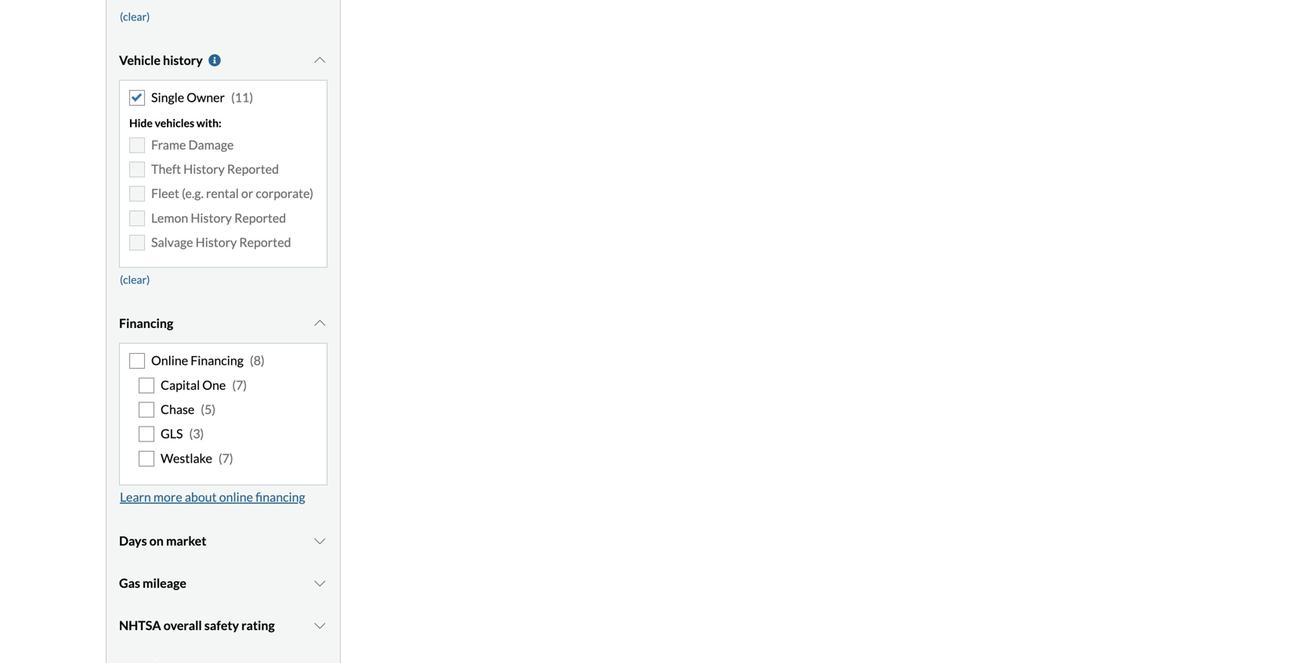Task type: locate. For each thing, give the bounding box(es) containing it.
gas mileage button
[[119, 564, 328, 603]]

chevron down image
[[312, 54, 328, 67], [312, 317, 328, 330], [312, 578, 328, 590]]

frame
[[151, 137, 186, 152]]

with:
[[197, 116, 222, 130]]

days on market button
[[119, 522, 328, 561]]

reported
[[227, 161, 279, 177], [234, 210, 286, 226], [239, 235, 291, 250]]

1 (clear) button from the top
[[119, 5, 151, 28]]

0 horizontal spatial financing
[[119, 316, 173, 331]]

market
[[166, 534, 206, 549]]

history down lemon history reported
[[196, 235, 237, 250]]

capital one (7)
[[161, 378, 247, 393]]

(11)
[[231, 90, 253, 105]]

2 vertical spatial chevron down image
[[312, 578, 328, 590]]

about
[[185, 490, 217, 505]]

1 vertical spatial chevron down image
[[312, 620, 328, 632]]

history down damage
[[183, 161, 225, 177]]

chevron down image for single owner (11)
[[312, 54, 328, 67]]

2 vertical spatial history
[[196, 235, 237, 250]]

vehicles
[[155, 116, 194, 130]]

0 vertical spatial chevron down image
[[312, 535, 328, 548]]

1 vertical spatial (clear) button
[[119, 268, 151, 292]]

chevron down image for days on market
[[312, 535, 328, 548]]

chevron down image
[[312, 535, 328, 548], [312, 620, 328, 632]]

2 chevron down image from the top
[[312, 317, 328, 330]]

learn
[[120, 490, 151, 505]]

reported for salvage history reported
[[239, 235, 291, 250]]

3 chevron down image from the top
[[312, 578, 328, 590]]

financing up one
[[191, 353, 244, 368]]

(7) right westlake
[[218, 451, 233, 466]]

0 vertical spatial reported
[[227, 161, 279, 177]]

1 vertical spatial chevron down image
[[312, 317, 328, 330]]

0 vertical spatial financing
[[119, 316, 173, 331]]

lemon
[[151, 210, 188, 226]]

nhtsa overall safety rating
[[119, 618, 275, 634]]

damage
[[188, 137, 234, 152]]

history for salvage
[[196, 235, 237, 250]]

1 vertical spatial reported
[[234, 210, 286, 226]]

vehicle
[[119, 53, 161, 68]]

reported for lemon history reported
[[234, 210, 286, 226]]

frame damage
[[151, 137, 234, 152]]

financing
[[119, 316, 173, 331], [191, 353, 244, 368]]

salvage history reported
[[151, 235, 291, 250]]

online
[[219, 490, 253, 505]]

lemon history reported
[[151, 210, 286, 226]]

(7)
[[232, 378, 247, 393], [218, 451, 233, 466]]

(3)
[[189, 426, 204, 442]]

vehicle history button
[[119, 41, 328, 80]]

gls
[[161, 426, 183, 442]]

overall
[[164, 618, 202, 634]]

gls (3)
[[161, 426, 204, 442]]

rating
[[241, 618, 275, 634]]

(7) right one
[[232, 378, 247, 393]]

(clear) button
[[119, 5, 151, 28], [119, 268, 151, 292]]

1 vertical spatial history
[[191, 210, 232, 226]]

1 chevron down image from the top
[[312, 54, 328, 67]]

0 vertical spatial (clear)
[[120, 10, 150, 23]]

2 chevron down image from the top
[[312, 620, 328, 632]]

0 vertical spatial (clear) button
[[119, 5, 151, 28]]

financing inside financing dropdown button
[[119, 316, 173, 331]]

history
[[183, 161, 225, 177], [191, 210, 232, 226], [196, 235, 237, 250]]

owner
[[187, 90, 225, 105]]

fleet
[[151, 186, 179, 201]]

1 horizontal spatial financing
[[191, 353, 244, 368]]

gas mileage
[[119, 576, 186, 591]]

1 (clear) from the top
[[120, 10, 150, 23]]

1 vertical spatial (clear)
[[120, 273, 150, 286]]

(clear)
[[120, 10, 150, 23], [120, 273, 150, 286]]

chevron down image inside days on market dropdown button
[[312, 535, 328, 548]]

hide vehicles with:
[[129, 116, 222, 130]]

1 chevron down image from the top
[[312, 535, 328, 548]]

financing
[[255, 490, 305, 505]]

2 vertical spatial reported
[[239, 235, 291, 250]]

or
[[241, 186, 253, 201]]

financing up online
[[119, 316, 173, 331]]

history up salvage history reported
[[191, 210, 232, 226]]

chevron down image inside gas mileage dropdown button
[[312, 578, 328, 590]]

chevron down image inside financing dropdown button
[[312, 317, 328, 330]]

0 vertical spatial history
[[183, 161, 225, 177]]

chevron down image inside vehicle history "dropdown button"
[[312, 54, 328, 67]]

0 vertical spatial chevron down image
[[312, 54, 328, 67]]

chevron down image inside 'nhtsa overall safety rating' dropdown button
[[312, 620, 328, 632]]



Task type: describe. For each thing, give the bounding box(es) containing it.
(e.g.
[[182, 186, 204, 201]]

learn more about online financing
[[120, 490, 305, 505]]

online financing (8)
[[151, 353, 265, 368]]

westlake (7)
[[161, 451, 233, 466]]

(8)
[[250, 353, 265, 368]]

single
[[151, 90, 184, 105]]

safety
[[204, 618, 239, 634]]

2 (clear) button from the top
[[119, 268, 151, 292]]

single owner (11)
[[151, 90, 253, 105]]

theft
[[151, 161, 181, 177]]

fleet (e.g. rental or corporate)
[[151, 186, 313, 201]]

gas
[[119, 576, 140, 591]]

1 vertical spatial financing
[[191, 353, 244, 368]]

salvage
[[151, 235, 193, 250]]

chevron down image for online financing (8)
[[312, 317, 328, 330]]

history for theft
[[183, 161, 225, 177]]

one
[[202, 378, 226, 393]]

chevron down image for nhtsa overall safety rating
[[312, 620, 328, 632]]

learn more about online financing button
[[119, 486, 306, 509]]

westlake
[[161, 451, 212, 466]]

days
[[119, 534, 147, 549]]

on
[[149, 534, 164, 549]]

nhtsa
[[119, 618, 161, 634]]

reported for theft history reported
[[227, 161, 279, 177]]

corporate)
[[256, 186, 313, 201]]

(5)
[[201, 402, 216, 417]]

history for lemon
[[191, 210, 232, 226]]

history
[[163, 53, 203, 68]]

financing button
[[119, 304, 328, 343]]

more
[[153, 490, 182, 505]]

mileage
[[143, 576, 186, 591]]

chase (5)
[[161, 402, 216, 417]]

info circle image
[[207, 54, 222, 67]]

days on market
[[119, 534, 206, 549]]

0 vertical spatial (7)
[[232, 378, 247, 393]]

1 vertical spatial (7)
[[218, 451, 233, 466]]

2 (clear) from the top
[[120, 273, 150, 286]]

nhtsa overall safety rating button
[[119, 607, 328, 646]]

vehicle history
[[119, 53, 203, 68]]

online
[[151, 353, 188, 368]]

rental
[[206, 186, 239, 201]]

capital
[[161, 378, 200, 393]]

hide
[[129, 116, 153, 130]]

theft history reported
[[151, 161, 279, 177]]

chase
[[161, 402, 195, 417]]



Task type: vqa. For each thing, say whether or not it's contained in the screenshot.
Pickup
no



